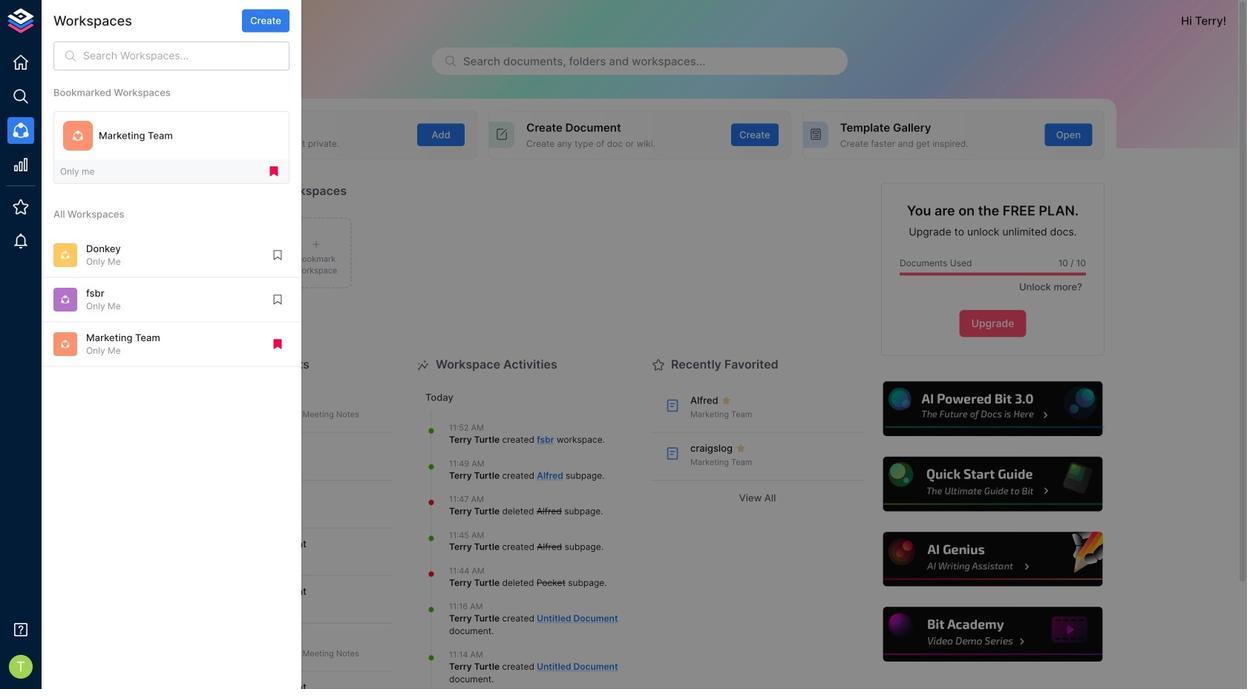 Task type: locate. For each thing, give the bounding box(es) containing it.
help image
[[881, 380, 1105, 439], [881, 455, 1105, 514], [881, 530, 1105, 589], [881, 606, 1105, 664]]

3 help image from the top
[[881, 530, 1105, 589]]

bookmark image
[[271, 249, 284, 262]]

1 vertical spatial remove bookmark image
[[271, 338, 284, 351]]

Search Workspaces... text field
[[83, 42, 290, 71]]

4 help image from the top
[[881, 606, 1105, 664]]

2 help image from the top
[[881, 455, 1105, 514]]

remove bookmark image
[[267, 165, 281, 178], [271, 338, 284, 351]]



Task type: describe. For each thing, give the bounding box(es) containing it.
bookmark image
[[271, 293, 284, 307]]

0 vertical spatial remove bookmark image
[[267, 165, 281, 178]]

1 help image from the top
[[881, 380, 1105, 439]]



Task type: vqa. For each thing, say whether or not it's contained in the screenshot.
Search Workspaces... text box at the left of page
yes



